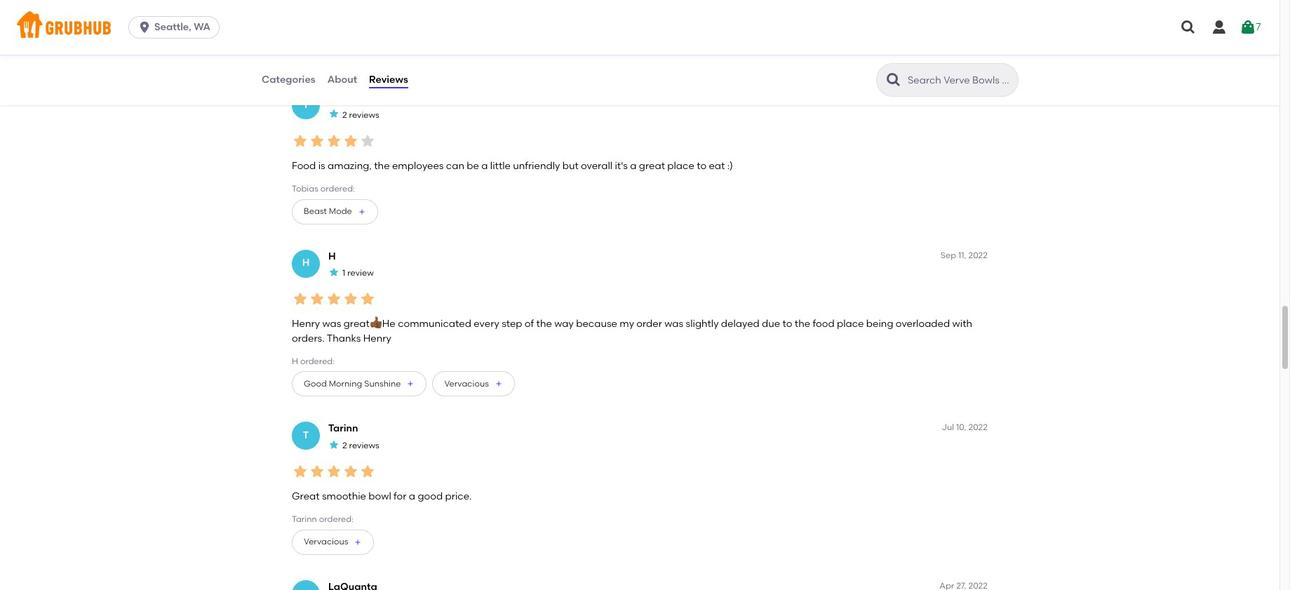 Task type: vqa. For each thing, say whether or not it's contained in the screenshot.
rightmost $3.59
no



Task type: describe. For each thing, give the bounding box(es) containing it.
way
[[555, 318, 574, 330]]

overloaded
[[896, 318, 951, 330]]

vervacious for plus icon underneath every
[[445, 379, 489, 389]]

2 horizontal spatial svg image
[[1212, 19, 1228, 36]]

because
[[576, 318, 618, 330]]

2022 for henry was great👍🏾he communicated every step of the way because my order was slightly delayed due to the food  place being overloaded with orders.  thanks henry
[[969, 250, 988, 260]]

every
[[474, 318, 500, 330]]

2 for tobias
[[343, 110, 347, 120]]

overall
[[581, 160, 613, 172]]

plus icon image down the smoothie
[[354, 538, 362, 547]]

food
[[813, 318, 835, 330]]

it's
[[615, 160, 628, 172]]

good morning sunshine
[[304, 379, 401, 389]]

sep 11, 2022
[[941, 250, 988, 260]]

food is amazing, the employees can be a little unfriendly but overall it's a great place to eat :)
[[292, 160, 733, 172]]

delayed
[[721, 318, 760, 330]]

morning
[[329, 379, 362, 389]]

10,
[[957, 423, 967, 433]]

great
[[292, 491, 320, 503]]

good morning sunshine button
[[292, 372, 427, 397]]

2 horizontal spatial h
[[329, 250, 336, 262]]

tarinn for tarinn ordered:
[[292, 515, 317, 525]]

communicated
[[398, 318, 472, 330]]

1 horizontal spatial svg image
[[1181, 19, 1198, 36]]

thanks
[[327, 333, 361, 344]]

search icon image
[[886, 72, 903, 88]]

categories button
[[261, 55, 316, 105]]

plus icon image inside beast mode button
[[358, 207, 366, 216]]

order
[[637, 318, 663, 330]]

ordered: for smoothie
[[319, 515, 354, 525]]

2022 for great smoothie bowl for a good price.
[[969, 423, 988, 433]]

1 review
[[343, 268, 374, 278]]

1 horizontal spatial the
[[537, 318, 552, 330]]

tobias ordered:
[[292, 184, 355, 194]]

:)
[[728, 160, 733, 172]]

mode
[[329, 206, 352, 216]]

2 was from the left
[[665, 318, 684, 330]]

1
[[343, 268, 346, 278]]

good
[[418, 491, 443, 503]]

tobias for tobias ordered:
[[292, 184, 319, 194]]

little
[[491, 160, 511, 172]]

tarinn ordered:
[[292, 515, 354, 525]]

is
[[318, 160, 325, 172]]

7 button
[[1240, 15, 1262, 40]]

about button
[[327, 55, 358, 105]]

reviews for tobias
[[349, 110, 380, 120]]

employees
[[392, 160, 444, 172]]

great👍🏾he
[[344, 318, 396, 330]]

being
[[867, 318, 894, 330]]

main navigation navigation
[[0, 0, 1280, 55]]

place inside henry was great👍🏾he communicated every step of the way because my order was slightly delayed due to the food  place being overloaded with orders.  thanks henry
[[837, 318, 864, 330]]

reviews
[[369, 74, 408, 86]]

Search Verve Bowls - Capitol Hill search field
[[907, 74, 1014, 87]]

beast mode
[[304, 206, 352, 216]]

about
[[328, 74, 357, 86]]

with
[[953, 318, 973, 330]]

2 horizontal spatial a
[[631, 160, 637, 172]]

1 horizontal spatial a
[[482, 160, 488, 172]]

step
[[502, 318, 523, 330]]

review
[[348, 268, 374, 278]]

great smoothie bowl for a good price.
[[292, 491, 472, 503]]

h ordered:
[[292, 357, 335, 366]]



Task type: locate. For each thing, give the bounding box(es) containing it.
1 horizontal spatial tarinn
[[329, 423, 358, 435]]

0 vertical spatial tobias
[[329, 92, 360, 104]]

ordered: down the smoothie
[[319, 515, 354, 525]]

food
[[292, 160, 316, 172]]

0 horizontal spatial vervacious
[[304, 537, 348, 547]]

for
[[394, 491, 407, 503]]

1 vertical spatial t
[[303, 430, 309, 442]]

henry down great👍🏾he
[[363, 333, 392, 344]]

1 vertical spatial ordered:
[[300, 357, 335, 366]]

tobias down food on the top left
[[292, 184, 319, 194]]

place right great
[[668, 160, 695, 172]]

0 vertical spatial 2022
[[969, 250, 988, 260]]

0 vertical spatial t
[[303, 99, 309, 111]]

the right amazing,
[[374, 160, 390, 172]]

svg image
[[1240, 19, 1257, 36]]

0 vertical spatial place
[[668, 160, 695, 172]]

but
[[563, 160, 579, 172]]

to right due at the bottom of the page
[[783, 318, 793, 330]]

1 horizontal spatial vervacious
[[445, 379, 489, 389]]

1 vertical spatial place
[[837, 318, 864, 330]]

0 horizontal spatial h
[[292, 357, 298, 366]]

2 reviews
[[343, 110, 380, 120], [343, 441, 380, 451]]

2 down "about" 'button'
[[343, 110, 347, 120]]

0 horizontal spatial henry
[[292, 318, 320, 330]]

be
[[467, 160, 479, 172]]

2 horizontal spatial the
[[795, 318, 811, 330]]

tarinn
[[329, 423, 358, 435], [292, 515, 317, 525]]

henry
[[292, 318, 320, 330], [363, 333, 392, 344]]

of
[[525, 318, 534, 330]]

1 was from the left
[[323, 318, 341, 330]]

jul
[[942, 423, 955, 433]]

sort by:
[[844, 63, 875, 73]]

plus icon image inside good morning sunshine button
[[407, 380, 415, 388]]

ordered: up 'mode'
[[321, 184, 355, 194]]

1 horizontal spatial to
[[783, 318, 793, 330]]

sunshine
[[364, 379, 401, 389]]

06,
[[955, 92, 967, 102]]

vervacious for plus icon under the smoothie
[[304, 537, 348, 547]]

1 vertical spatial to
[[783, 318, 793, 330]]

2022 right 10,
[[969, 423, 988, 433]]

jul 10, 2022
[[942, 423, 988, 433]]

t
[[303, 99, 309, 111], [303, 430, 309, 442]]

h left 1
[[302, 257, 310, 269]]

2 reviews up the smoothie
[[343, 441, 380, 451]]

2023
[[969, 92, 988, 102]]

vervacious button
[[433, 372, 515, 397], [292, 530, 374, 555]]

0 horizontal spatial a
[[409, 491, 416, 503]]

0 horizontal spatial svg image
[[138, 20, 152, 34]]

0 horizontal spatial tobias
[[292, 184, 319, 194]]

2
[[343, 110, 347, 120], [343, 441, 347, 451]]

1 2 reviews from the top
[[343, 110, 380, 120]]

0 vertical spatial reviews
[[349, 110, 380, 120]]

tobias
[[329, 92, 360, 104], [292, 184, 319, 194]]

vervacious button down every
[[433, 372, 515, 397]]

due
[[762, 318, 781, 330]]

beast
[[304, 206, 327, 216]]

1 reviews from the top
[[349, 110, 380, 120]]

2 for tarinn
[[343, 441, 347, 451]]

reviews down "about" 'button'
[[349, 110, 380, 120]]

1 vertical spatial 2 reviews
[[343, 441, 380, 451]]

unfriendly
[[513, 160, 560, 172]]

was up thanks
[[323, 318, 341, 330]]

t for tarinn
[[303, 430, 309, 442]]

0 horizontal spatial place
[[668, 160, 695, 172]]

0 vertical spatial tarinn
[[329, 423, 358, 435]]

a right for
[[409, 491, 416, 503]]

good
[[304, 379, 327, 389]]

my
[[620, 318, 635, 330]]

h down beast mode button
[[329, 250, 336, 262]]

plus icon image
[[358, 207, 366, 216], [407, 380, 415, 388], [495, 380, 503, 388], [354, 538, 362, 547]]

0 vertical spatial 2
[[343, 110, 347, 120]]

to inside henry was great👍🏾he communicated every step of the way because my order was slightly delayed due to the food  place being overloaded with orders.  thanks henry
[[783, 318, 793, 330]]

smoothie
[[322, 491, 366, 503]]

2 2022 from the top
[[969, 423, 988, 433]]

2 up the smoothie
[[343, 441, 347, 451]]

0 horizontal spatial was
[[323, 318, 341, 330]]

tarinn down great at the left of the page
[[292, 515, 317, 525]]

great
[[639, 160, 665, 172]]

0 horizontal spatial to
[[697, 160, 707, 172]]

plus icon image right 'mode'
[[358, 207, 366, 216]]

amazing,
[[328, 160, 372, 172]]

2 t from the top
[[303, 430, 309, 442]]

star icon image
[[329, 108, 340, 120], [292, 132, 309, 149], [309, 132, 326, 149], [326, 132, 343, 149], [343, 132, 359, 149], [359, 132, 376, 149], [329, 267, 340, 278], [292, 291, 309, 308], [309, 291, 326, 308], [326, 291, 343, 308], [343, 291, 359, 308], [359, 291, 376, 308], [329, 439, 340, 450], [292, 463, 309, 480], [309, 463, 326, 480], [326, 463, 343, 480], [343, 463, 359, 480], [359, 463, 376, 480]]

was
[[323, 318, 341, 330], [665, 318, 684, 330]]

2 reviews from the top
[[349, 441, 380, 451]]

h
[[329, 250, 336, 262], [302, 257, 310, 269], [292, 357, 298, 366]]

h down orders.
[[292, 357, 298, 366]]

2 reviews for tarinn
[[343, 441, 380, 451]]

place right food
[[837, 318, 864, 330]]

plus icon image down every
[[495, 380, 503, 388]]

ordered: for is
[[321, 184, 355, 194]]

can
[[446, 160, 465, 172]]

0 vertical spatial vervacious
[[445, 379, 489, 389]]

2 vertical spatial ordered:
[[319, 515, 354, 525]]

1 vertical spatial 2022
[[969, 423, 988, 433]]

vervacious down tarinn ordered:
[[304, 537, 348, 547]]

a
[[482, 160, 488, 172], [631, 160, 637, 172], [409, 491, 416, 503]]

to left eat
[[697, 160, 707, 172]]

1 horizontal spatial tobias
[[329, 92, 360, 104]]

ordered: for was
[[300, 357, 335, 366]]

was right the order
[[665, 318, 684, 330]]

2 reviews down "about" 'button'
[[343, 110, 380, 120]]

plus icon image right sunshine
[[407, 380, 415, 388]]

eat
[[709, 160, 725, 172]]

0 vertical spatial vervacious button
[[433, 372, 515, 397]]

1 horizontal spatial vervacious button
[[433, 372, 515, 397]]

tobias down the about
[[329, 92, 360, 104]]

1 t from the top
[[303, 99, 309, 111]]

1 2 from the top
[[343, 110, 347, 120]]

vervacious down every
[[445, 379, 489, 389]]

price.
[[445, 491, 472, 503]]

slightly
[[686, 318, 719, 330]]

reviews up bowl
[[349, 441, 380, 451]]

2022
[[969, 250, 988, 260], [969, 423, 988, 433]]

reviews button
[[369, 55, 409, 105]]

2 2 from the top
[[343, 441, 347, 451]]

svg image
[[1181, 19, 1198, 36], [1212, 19, 1228, 36], [138, 20, 152, 34]]

place
[[668, 160, 695, 172], [837, 318, 864, 330]]

1 vertical spatial vervacious button
[[292, 530, 374, 555]]

1 vertical spatial henry
[[363, 333, 392, 344]]

tobias for tobias
[[329, 92, 360, 104]]

seattle, wa button
[[129, 16, 225, 39]]

0 horizontal spatial the
[[374, 160, 390, 172]]

2 reviews for tobias
[[343, 110, 380, 120]]

1 2022 from the top
[[969, 250, 988, 260]]

svg image inside seattle, wa button
[[138, 20, 152, 34]]

0 horizontal spatial tarinn
[[292, 515, 317, 525]]

categories
[[262, 74, 316, 86]]

0 horizontal spatial vervacious button
[[292, 530, 374, 555]]

the left food
[[795, 318, 811, 330]]

1 vertical spatial tarinn
[[292, 515, 317, 525]]

0 vertical spatial ordered:
[[321, 184, 355, 194]]

by:
[[863, 63, 875, 73]]

1 vertical spatial tobias
[[292, 184, 319, 194]]

ordered: up good
[[300, 357, 335, 366]]

beast mode button
[[292, 199, 378, 224]]

bowl
[[369, 491, 391, 503]]

1 horizontal spatial h
[[302, 257, 310, 269]]

the
[[374, 160, 390, 172], [537, 318, 552, 330], [795, 318, 811, 330]]

mar
[[937, 92, 953, 102]]

tarinn down morning
[[329, 423, 358, 435]]

1 horizontal spatial place
[[837, 318, 864, 330]]

orders.
[[292, 333, 325, 344]]

1 horizontal spatial henry
[[363, 333, 392, 344]]

to
[[697, 160, 707, 172], [783, 318, 793, 330]]

11,
[[959, 250, 967, 260]]

1 vertical spatial reviews
[[349, 441, 380, 451]]

to for eat
[[697, 160, 707, 172]]

a right "it's"
[[631, 160, 637, 172]]

0 vertical spatial to
[[697, 160, 707, 172]]

vervacious button down tarinn ordered:
[[292, 530, 374, 555]]

sep
[[941, 250, 957, 260]]

tarinn for tarinn
[[329, 423, 358, 435]]

t down categories at top left
[[303, 99, 309, 111]]

wa
[[194, 21, 211, 33]]

to for the
[[783, 318, 793, 330]]

t for tobias
[[303, 99, 309, 111]]

7
[[1257, 21, 1262, 33]]

seattle, wa
[[155, 21, 211, 33]]

henry was great👍🏾he communicated every step of the way because my order was slightly delayed due to the food  place being overloaded with orders.  thanks henry
[[292, 318, 973, 344]]

vervacious
[[445, 379, 489, 389], [304, 537, 348, 547]]

reviews
[[349, 110, 380, 120], [349, 441, 380, 451]]

1 vertical spatial 2
[[343, 441, 347, 451]]

2022 right 11,
[[969, 250, 988, 260]]

0 vertical spatial henry
[[292, 318, 320, 330]]

a right be
[[482, 160, 488, 172]]

1 vertical spatial vervacious
[[304, 537, 348, 547]]

the right of
[[537, 318, 552, 330]]

mar 06, 2023
[[937, 92, 988, 102]]

t down good
[[303, 430, 309, 442]]

sort
[[844, 63, 861, 73]]

1 horizontal spatial was
[[665, 318, 684, 330]]

henry up orders.
[[292, 318, 320, 330]]

2 2 reviews from the top
[[343, 441, 380, 451]]

seattle,
[[155, 21, 192, 33]]

reviews for tarinn
[[349, 441, 380, 451]]

ordered:
[[321, 184, 355, 194], [300, 357, 335, 366], [319, 515, 354, 525]]

0 vertical spatial 2 reviews
[[343, 110, 380, 120]]



